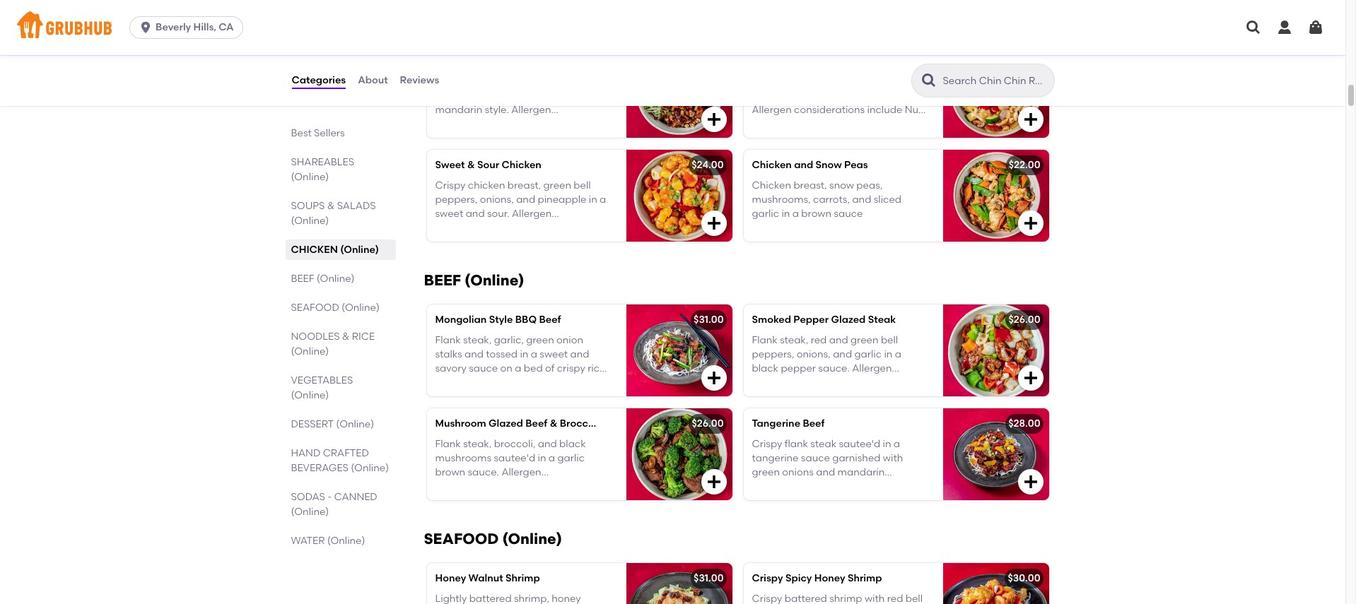 Task type: vqa. For each thing, say whether or not it's contained in the screenshot.
the middle $10
no



Task type: locate. For each thing, give the bounding box(es) containing it.
1 horizontal spatial beef
[[424, 272, 461, 290]]

search icon image
[[921, 72, 938, 89]]

1 horizontal spatial brown
[[802, 208, 832, 220]]

considerations inside crispy chicken breast, green bell peppers, onions, and pineapple in a sweet and sour.  allergen considerations include gluten. 🥰 classic
[[435, 223, 506, 235]]

1 horizontal spatial peppers,
[[752, 349, 795, 361]]

cashew chicken image
[[943, 46, 1050, 138]]

include inside flank steak, red and green bell peppers, onions, and garlic in a black pepper sauce. allergen considerations include gluten and shellfish 🌶️mildly spicy🌶️
[[826, 377, 861, 389]]

2 honey from the left
[[815, 573, 846, 585]]

0 horizontal spatial -
[[328, 492, 332, 504]]

1 vertical spatial brown
[[435, 467, 466, 479]]

kung
[[435, 55, 460, 67]]

allergen right sour. at the left top of the page
[[512, 208, 552, 220]]

1 horizontal spatial $26.00
[[1009, 314, 1041, 326]]

1 vertical spatial sauce
[[834, 208, 863, 220]]

0 horizontal spatial brown
[[435, 467, 466, 479]]

chicken for chicken and snow peas
[[752, 159, 792, 171]]

(online) down salads
[[340, 244, 379, 256]]

black left pepper
[[752, 363, 779, 375]]

gluten
[[546, 119, 578, 131], [863, 377, 895, 389], [546, 481, 578, 493]]

in down the mushrooms,
[[782, 208, 791, 220]]

crispy
[[435, 179, 466, 191], [752, 573, 784, 585]]

0 vertical spatial sauce
[[848, 90, 877, 102]]

reviews button
[[399, 55, 440, 106]]

0 horizontal spatial beef
[[291, 273, 314, 285]]

rice
[[588, 363, 606, 375]]

black
[[752, 363, 779, 375], [560, 438, 586, 450]]

steak, inside flank steak, red and green bell peppers, onions, and garlic in a black pepper sauce. allergen considerations include gluten and shellfish 🌶️mildly spicy🌶️
[[780, 334, 809, 346]]

in left the cashew at the top right of the page
[[789, 90, 797, 102]]

and inside chicken breast, cashews, zucchini, onions, in a cashew sauce glaze. allergen considerations include nuts and shellfish
[[752, 119, 772, 131]]

$31.00 for mongolian style bbq beef
[[694, 314, 724, 326]]

gluten down prepared
[[546, 119, 578, 131]]

sauce down "carrots,"
[[834, 208, 863, 220]]

onions, down cashew
[[752, 90, 786, 102]]

flank inside flank steak, red and green bell peppers, onions, and garlic in a black pepper sauce. allergen considerations include gluten and shellfish 🌶️mildly spicy🌶️
[[752, 334, 778, 346]]

0 vertical spatial sauce.
[[819, 363, 850, 375]]

$31.00
[[694, 314, 724, 326], [694, 573, 724, 585]]

walnut
[[469, 573, 503, 585]]

green up pineapple
[[544, 179, 572, 191]]

0 horizontal spatial crispy
[[435, 179, 466, 191]]

and
[[435, 90, 455, 102], [581, 119, 600, 131], [752, 119, 772, 131], [795, 159, 814, 171], [517, 194, 536, 206], [853, 194, 872, 206], [466, 208, 485, 220], [830, 334, 849, 346], [465, 349, 484, 361], [571, 349, 590, 361], [834, 349, 853, 361], [898, 377, 917, 389], [538, 438, 557, 450], [581, 481, 600, 493]]

1 vertical spatial 🥰
[[557, 377, 570, 389]]

steak, inside flank steak, broccoli, and black mushrooms sautee'd in a garlic brown sauce.  allergen considerations include gluten and shellfish
[[463, 438, 492, 450]]

garlic down the mushrooms,
[[752, 208, 780, 220]]

beef (online)
[[424, 272, 525, 290], [291, 273, 355, 285]]

0 horizontal spatial black
[[560, 438, 586, 450]]

0 vertical spatial 🥰
[[583, 223, 596, 235]]

chicken inside 'chicken breast, snow peas, mushrooms, carrots, and sliced garlic in a brown sauce'
[[752, 179, 792, 191]]

glazed left steak on the right of page
[[832, 314, 866, 326]]

in down steak on the right of page
[[885, 349, 893, 361]]

(online) down vegetables
[[291, 390, 329, 402]]

flank for flank steak, broccoli, and black mushrooms sautee'd in a garlic brown sauce.  allergen considerations include gluten and shellfish
[[435, 438, 461, 450]]

🥰 down crispy
[[557, 377, 570, 389]]

0 horizontal spatial 🥰
[[557, 377, 570, 389]]

include down glaze.
[[868, 104, 903, 116]]

beverly hills, ca
[[156, 21, 234, 33]]

1 $31.00 from the top
[[694, 314, 724, 326]]

svg image inside beverly hills, ca button
[[139, 21, 153, 35]]

0 vertical spatial peppers,
[[435, 194, 478, 206]]

honey left walnut
[[435, 573, 466, 585]]

1 horizontal spatial 🥰
[[583, 223, 596, 235]]

seafood
[[291, 302, 339, 314], [424, 531, 499, 549]]

onions, inside chicken breast, cashews, zucchini, onions, in a cashew sauce glaze. allergen considerations include nuts and shellfish
[[752, 90, 786, 102]]

dessert (online)
[[291, 419, 374, 431]]

0 vertical spatial $22.00
[[1009, 55, 1041, 67]]

2 vertical spatial garlic
[[558, 453, 585, 465]]

shrimp right walnut
[[506, 573, 540, 585]]

beef down classic
[[424, 272, 461, 290]]

brown
[[802, 208, 832, 220], [435, 467, 466, 479]]

(online) down the noodles
[[291, 346, 329, 358]]

& right soups
[[327, 200, 335, 212]]

in right sautee'd
[[538, 453, 547, 465]]

breast, right chicken
[[508, 179, 541, 191]]

allergen down prepared
[[512, 104, 552, 116]]

green inside flank steak, red and green bell peppers, onions, and garlic in a black pepper sauce. allergen considerations include gluten and shellfish 🌶️mildly spicy🌶️
[[851, 334, 879, 346]]

peppers,
[[435, 194, 478, 206], [752, 349, 795, 361]]

0 vertical spatial black
[[752, 363, 779, 375]]

0 vertical spatial spicy🌶️
[[516, 377, 555, 389]]

chicken and snow peas
[[752, 159, 869, 171]]

1 vertical spatial gluten
[[863, 377, 895, 389]]

chicken,
[[489, 75, 528, 87]]

best sellers
[[291, 127, 345, 139]]

0 horizontal spatial garlic
[[558, 453, 585, 465]]

1 vertical spatial $22.00
[[1009, 159, 1041, 171]]

flank
[[435, 334, 461, 346], [752, 334, 778, 346], [435, 438, 461, 450]]

2 $22.00 from the top
[[1009, 159, 1041, 171]]

1 horizontal spatial spicy🌶️
[[836, 392, 875, 404]]

1 vertical spatial sweet
[[540, 349, 568, 361]]

allergen down sautee'd
[[502, 467, 542, 479]]

pepper
[[794, 314, 829, 326]]

vegetables
[[291, 375, 353, 387]]

spicy🌶️ inside flank steak, garlic, green onion stalks and tossed in a sweet and savory sauce on a bed of crispy rice noodles🌶️mildly spicy🌶️ 🥰 top seller!🥰
[[516, 377, 555, 389]]

1 horizontal spatial seafood (online)
[[424, 531, 562, 549]]

breast, for $24.00
[[794, 179, 828, 191]]

- right wann
[[515, 55, 519, 67]]

(online) inside "sodas - canned (online)"
[[291, 507, 329, 519]]

garlic for mushroom glazed beef & broccoli
[[558, 453, 585, 465]]

1 horizontal spatial sauce.
[[819, 363, 850, 375]]

bell
[[574, 179, 591, 191], [881, 334, 899, 346]]

broccoli
[[560, 418, 600, 430]]

in up bed
[[520, 349, 529, 361]]

bell inside flank steak, red and green bell peppers, onions, and garlic in a black pepper sauce. allergen considerations include gluten and shellfish 🌶️mildly spicy🌶️
[[881, 334, 899, 346]]

seafood up the noodles
[[291, 302, 339, 314]]

0 vertical spatial shellfish
[[774, 119, 813, 131]]

shellfish up tangerine
[[752, 392, 791, 404]]

1 vertical spatial onions,
[[480, 194, 514, 206]]

green for garlic,
[[527, 334, 554, 346]]

mushroom
[[435, 418, 487, 430]]

crispy for crispy chicken breast, green bell peppers, onions, and pineapple in a sweet and sour.  allergen considerations include gluten. 🥰 classic
[[435, 179, 466, 191]]

style
[[489, 314, 513, 326]]

garlic inside flank steak, red and green bell peppers, onions, and garlic in a black pepper sauce. allergen considerations include gluten and shellfish 🌶️mildly spicy🌶️
[[855, 349, 882, 361]]

soups
[[291, 200, 325, 212]]

flank inside flank steak, broccoli, and black mushrooms sautee'd in a garlic brown sauce.  allergen considerations include gluten and shellfish
[[435, 438, 461, 450]]

shareables (online)
[[291, 156, 354, 183]]

svg image for flank steak, garlic, green onion stalks and tossed in a sweet and savory sauce on a bed of crispy rice noodles🌶️mildly spicy🌶️ 🥰 top seller!🥰
[[706, 370, 723, 387]]

include down sour. at the left top of the page
[[509, 223, 544, 235]]

considerations inside flank steak, red and green bell peppers, onions, and garlic in a black pepper sauce. allergen considerations include gluten and shellfish 🌶️mildly spicy🌶️
[[752, 377, 823, 389]]

onions, up sour. at the left top of the page
[[480, 194, 514, 206]]

include down sautee'd
[[509, 481, 544, 493]]

1 vertical spatial black
[[560, 438, 586, 450]]

shellfish down mushrooms
[[435, 496, 475, 508]]

shrimp right the spicy
[[848, 573, 883, 585]]

breast, inside chicken breast, cashews, zucchini, onions, in a cashew sauce glaze. allergen considerations include nuts and shellfish
[[794, 75, 828, 87]]

chicken
[[468, 179, 505, 191]]

mongolian style bbq beef image
[[626, 305, 733, 397]]

ca
[[219, 21, 234, 33]]

1 horizontal spatial glazed
[[832, 314, 866, 326]]

snow
[[816, 159, 842, 171]]

0 vertical spatial -
[[515, 55, 519, 67]]

bell up pineapple
[[574, 179, 591, 191]]

gluten down steak on the right of page
[[863, 377, 895, 389]]

0 vertical spatial garlic
[[752, 208, 780, 220]]

1 horizontal spatial sweet
[[540, 349, 568, 361]]

green down steak on the right of page
[[851, 334, 879, 346]]

beef (online) down 'chicken'
[[291, 273, 355, 285]]

breast, down chicken and snow peas
[[794, 179, 828, 191]]

1 $22.00 from the top
[[1009, 55, 1041, 67]]

include
[[868, 104, 903, 116], [509, 119, 544, 131], [509, 223, 544, 235], [826, 377, 861, 389], [509, 481, 544, 493]]

garlic down steak on the right of page
[[855, 349, 882, 361]]

svg image for chicken breast, snow peas, mushrooms, carrots, and sliced garlic in a brown sauce
[[1023, 215, 1040, 232]]

0 vertical spatial crispy
[[435, 179, 466, 191]]

flank steak, red and green bell peppers, onions, and garlic in a black pepper sauce. allergen considerations include gluten and shellfish 🌶️mildly spicy🌶️
[[752, 334, 917, 404]]

water
[[291, 536, 325, 548]]

a right sautee'd
[[549, 453, 555, 465]]

0 vertical spatial gluten
[[546, 119, 578, 131]]

1 vertical spatial crispy
[[752, 573, 784, 585]]

peanuts,
[[570, 75, 612, 87]]

a down the mushrooms,
[[793, 208, 799, 220]]

flank for flank steak, garlic, green onion stalks and tossed in a sweet and savory sauce on a bed of crispy rice noodles🌶️mildly spicy🌶️ 🥰 top seller!🥰
[[435, 334, 461, 346]]

(online) down sodas
[[291, 507, 329, 519]]

sellers
[[314, 127, 345, 139]]

1 vertical spatial -
[[328, 492, 332, 504]]

sauce. down mushrooms
[[468, 467, 500, 479]]

0 horizontal spatial $26.00
[[692, 418, 724, 430]]

& left rice
[[342, 331, 350, 343]]

carrots,
[[814, 194, 850, 206]]

in inside flank steak, red and green bell peppers, onions, and garlic in a black pepper sauce. allergen considerations include gluten and shellfish 🌶️mildly spicy🌶️
[[885, 349, 893, 361]]

cashew
[[752, 55, 792, 67]]

noodles
[[291, 331, 340, 343]]

noodles & rice (online)
[[291, 331, 375, 358]]

beef
[[539, 314, 561, 326], [526, 418, 548, 430], [803, 418, 825, 430]]

1 vertical spatial spicy🌶️
[[836, 392, 875, 404]]

breast, up the cashew at the top right of the page
[[794, 75, 828, 87]]

0 vertical spatial seafood
[[291, 302, 339, 314]]

brown down mushrooms
[[435, 467, 466, 479]]

about button
[[357, 55, 389, 106]]

0 vertical spatial brown
[[802, 208, 832, 220]]

2 vertical spatial shellfish
[[435, 496, 475, 508]]

0 horizontal spatial peppers,
[[435, 194, 478, 206]]

beef down 'chicken'
[[291, 273, 314, 285]]

sauce. inside flank steak, broccoli, and black mushrooms sautee'd in a garlic brown sauce.  allergen considerations include gluten and shellfish
[[468, 467, 500, 479]]

peppers, down chicken
[[435, 194, 478, 206]]

0 vertical spatial bell
[[574, 179, 591, 191]]

1 vertical spatial sauce.
[[468, 467, 500, 479]]

1 horizontal spatial shrimp
[[848, 573, 883, 585]]

1 horizontal spatial honey
[[815, 573, 846, 585]]

include down style.
[[509, 119, 544, 131]]

peas
[[845, 159, 869, 171]]

breast, for $25.00
[[794, 75, 828, 87]]

considerations down mushrooms
[[435, 481, 506, 493]]

honey right the spicy
[[815, 573, 846, 585]]

0 horizontal spatial seafood (online)
[[291, 302, 380, 314]]

svg image
[[1277, 19, 1294, 36], [1308, 19, 1325, 36], [139, 21, 153, 35], [706, 111, 723, 128], [1023, 370, 1040, 387]]

1 vertical spatial bell
[[881, 334, 899, 346]]

1 horizontal spatial bell
[[881, 334, 899, 346]]

green for breast,
[[544, 179, 572, 191]]

considerations down pepper
[[752, 377, 823, 389]]

red
[[811, 334, 827, 346]]

steak, for and
[[463, 334, 492, 346]]

gluten inside dark meat chicken, roasted peanuts, and chilli peppers prepared mandarin style.  allergen considerations include gluten and nuts.  🌶️spicy🌶️
[[546, 119, 578, 131]]

sauce inside flank steak, garlic, green onion stalks and tossed in a sweet and savory sauce on a bed of crispy rice noodles🌶️mildly spicy🌶️ 🥰 top seller!🥰
[[469, 363, 498, 375]]

hand
[[291, 448, 321, 460]]

1 horizontal spatial onions,
[[752, 90, 786, 102]]

sauce. inside flank steak, red and green bell peppers, onions, and garlic in a black pepper sauce. allergen considerations include gluten and shellfish 🌶️mildly spicy🌶️
[[819, 363, 850, 375]]

include up 🌶️mildly
[[826, 377, 861, 389]]

vegetables (online)
[[291, 375, 353, 402]]

$25.00
[[692, 55, 724, 67]]

chicken inside chicken breast, cashews, zucchini, onions, in a cashew sauce glaze. allergen considerations include nuts and shellfish
[[752, 75, 792, 87]]

garlic inside flank steak, broccoli, and black mushrooms sautee'd in a garlic brown sauce.  allergen considerations include gluten and shellfish
[[558, 453, 585, 465]]

flank inside flank steak, garlic, green onion stalks and tossed in a sweet and savory sauce on a bed of crispy rice noodles🌶️mildly spicy🌶️ 🥰 top seller!🥰
[[435, 334, 461, 346]]

0 horizontal spatial onions,
[[480, 194, 514, 206]]

🌶️mildly
[[794, 392, 834, 404]]

a left the cashew at the top right of the page
[[800, 90, 806, 102]]

1 vertical spatial glazed
[[489, 418, 523, 430]]

glazed up the broccoli, on the left bottom of page
[[489, 418, 523, 430]]

shellfish down the cashew at the top right of the page
[[774, 119, 813, 131]]

garlic down broccoli
[[558, 453, 585, 465]]

chicken for chicken breast, snow peas, mushrooms, carrots, and sliced garlic in a brown sauce
[[752, 179, 792, 191]]

green inside crispy chicken breast, green bell peppers, onions, and pineapple in a sweet and sour.  allergen considerations include gluten. 🥰 classic
[[544, 179, 572, 191]]

& inside noodles & rice (online)
[[342, 331, 350, 343]]

🥰 right gluten.
[[583, 223, 596, 235]]

wann
[[484, 55, 513, 67]]

black inside flank steak, broccoli, and black mushrooms sautee'd in a garlic brown sauce.  allergen considerations include gluten and shellfish
[[560, 438, 586, 450]]

shellfish inside chicken breast, cashews, zucchini, onions, in a cashew sauce glaze. allergen considerations include nuts and shellfish
[[774, 119, 813, 131]]

sweet up "of"
[[540, 349, 568, 361]]

svg image
[[1246, 19, 1263, 36], [1023, 111, 1040, 128], [706, 215, 723, 232], [1023, 215, 1040, 232], [706, 370, 723, 387], [706, 474, 723, 491], [1023, 474, 1040, 491]]

spicy🌶️ down bed
[[516, 377, 555, 389]]

spicy🌶️ right 🌶️mildly
[[836, 392, 875, 404]]

1 vertical spatial $26.00
[[692, 418, 724, 430]]

0 horizontal spatial shrimp
[[506, 573, 540, 585]]

savory
[[435, 363, 467, 375]]

seafood up walnut
[[424, 531, 499, 549]]

gluten inside flank steak, broccoli, and black mushrooms sautee'd in a garlic brown sauce.  allergen considerations include gluten and shellfish
[[546, 481, 578, 493]]

include inside crispy chicken breast, green bell peppers, onions, and pineapple in a sweet and sour.  allergen considerations include gluten. 🥰 classic
[[509, 223, 544, 235]]

in right pineapple
[[589, 194, 598, 206]]

0 vertical spatial $31.00
[[694, 314, 724, 326]]

steak
[[869, 314, 897, 326]]

in inside 'chicken breast, snow peas, mushrooms, carrots, and sliced garlic in a brown sauce'
[[782, 208, 791, 220]]

1 vertical spatial shellfish
[[752, 392, 791, 404]]

(online) up mongolian style bbq beef
[[465, 272, 525, 290]]

- right sodas
[[328, 492, 332, 504]]

2 vertical spatial onions,
[[797, 349, 831, 361]]

0 vertical spatial onions,
[[752, 90, 786, 102]]

1 vertical spatial $31.00
[[694, 573, 724, 585]]

0 horizontal spatial bell
[[574, 179, 591, 191]]

0 vertical spatial $26.00
[[1009, 314, 1041, 326]]

1 horizontal spatial -
[[515, 55, 519, 67]]

spicy🌶️ inside flank steak, red and green bell peppers, onions, and garlic in a black pepper sauce. allergen considerations include gluten and shellfish 🌶️mildly spicy🌶️
[[836, 392, 875, 404]]

crispy left the spicy
[[752, 573, 784, 585]]

1 vertical spatial peppers,
[[752, 349, 795, 361]]

& inside soups & salads (online)
[[327, 200, 335, 212]]

sauce. down red
[[819, 363, 850, 375]]

considerations down the cashew at the top right of the page
[[795, 104, 865, 116]]

peppers, inside crispy chicken breast, green bell peppers, onions, and pineapple in a sweet and sour.  allergen considerations include gluten. 🥰 classic
[[435, 194, 478, 206]]

a inside 'chicken breast, snow peas, mushrooms, carrots, and sliced garlic in a brown sauce'
[[793, 208, 799, 220]]

of
[[545, 363, 555, 375]]

a down steak on the right of page
[[896, 349, 902, 361]]

roasted
[[531, 75, 568, 87]]

0 vertical spatial glazed
[[832, 314, 866, 326]]

0 horizontal spatial sweet
[[435, 208, 464, 220]]

steak, up mushrooms
[[463, 438, 492, 450]]

sweet
[[435, 208, 464, 220], [540, 349, 568, 361]]

& for noodles
[[342, 331, 350, 343]]

in inside flank steak, garlic, green onion stalks and tossed in a sweet and savory sauce on a bed of crispy rice noodles🌶️mildly spicy🌶️ 🥰 top seller!🥰
[[520, 349, 529, 361]]

1 horizontal spatial black
[[752, 363, 779, 375]]

pao
[[463, 55, 482, 67]]

gluten down broccoli
[[546, 481, 578, 493]]

sliced
[[874, 194, 902, 206]]

green down bbq
[[527, 334, 554, 346]]

flank up stalks
[[435, 334, 461, 346]]

(online) down crafted
[[351, 463, 389, 475]]

considerations inside flank steak, broccoli, and black mushrooms sautee'd in a garlic brown sauce.  allergen considerations include gluten and shellfish
[[435, 481, 506, 493]]

2 $31.00 from the top
[[694, 573, 724, 585]]

1 vertical spatial seafood
[[424, 531, 499, 549]]

allergen down cashew
[[752, 104, 792, 116]]

mongolian
[[435, 314, 487, 326]]

0 horizontal spatial seafood
[[291, 302, 339, 314]]

black down broccoli
[[560, 438, 586, 450]]

in inside crispy chicken breast, green bell peppers, onions, and pineapple in a sweet and sour.  allergen considerations include gluten. 🥰 classic
[[589, 194, 598, 206]]

brown down "carrots,"
[[802, 208, 832, 220]]

sweet inside flank steak, garlic, green onion stalks and tossed in a sweet and savory sauce on a bed of crispy rice noodles🌶️mildly spicy🌶️ 🥰 top seller!🥰
[[540, 349, 568, 361]]

2 horizontal spatial onions,
[[797, 349, 831, 361]]

0 horizontal spatial honey
[[435, 573, 466, 585]]

a
[[800, 90, 806, 102], [600, 194, 607, 206], [793, 208, 799, 220], [531, 349, 538, 361], [896, 349, 902, 361], [515, 363, 522, 375], [549, 453, 555, 465]]

hills,
[[194, 21, 216, 33]]

seafood (online) up the noodles
[[291, 302, 380, 314]]

(online) inside soups & salads (online)
[[291, 215, 329, 227]]

breast, inside 'chicken breast, snow peas, mushrooms, carrots, and sliced garlic in a brown sauce'
[[794, 179, 828, 191]]

honey walnut shrimp image
[[626, 564, 733, 605]]

1 horizontal spatial garlic
[[752, 208, 780, 220]]

svg image for flank steak, broccoli, and black mushrooms sautee'd in a garlic brown sauce.  allergen considerations include gluten and shellfish
[[706, 474, 723, 491]]

(online) down the shareables
[[291, 171, 329, 183]]

(online) up rice
[[342, 302, 380, 314]]

1 horizontal spatial crispy
[[752, 573, 784, 585]]

garlic
[[752, 208, 780, 220], [855, 349, 882, 361], [558, 453, 585, 465]]

Search Chin Chin Restaurant search field
[[942, 74, 1050, 88]]

sauce up noodles🌶️mildly
[[469, 363, 498, 375]]

crispy inside crispy chicken breast, green bell peppers, onions, and pineapple in a sweet and sour.  allergen considerations include gluten. 🥰 classic
[[435, 179, 466, 191]]

a inside flank steak, red and green bell peppers, onions, and garlic in a black pepper sauce. allergen considerations include gluten and shellfish 🌶️mildly spicy🌶️
[[896, 349, 902, 361]]

sweet up classic
[[435, 208, 464, 220]]

0 vertical spatial sweet
[[435, 208, 464, 220]]

beef right bbq
[[539, 314, 561, 326]]

0 horizontal spatial spicy🌶️
[[516, 377, 555, 389]]

flank up mushrooms
[[435, 438, 461, 450]]

seafood (online) up the honey walnut shrimp
[[424, 531, 562, 549]]

0 vertical spatial seafood (online)
[[291, 302, 380, 314]]

chicken breast, cashews, zucchini, onions, in a cashew sauce glaze. allergen considerations include nuts and shellfish
[[752, 75, 927, 131]]

0 horizontal spatial sauce.
[[468, 467, 500, 479]]

(online) down soups
[[291, 215, 329, 227]]

allergen
[[512, 104, 552, 116], [752, 104, 792, 116], [512, 208, 552, 220], [853, 363, 893, 375], [502, 467, 542, 479]]

steak, inside flank steak, garlic, green onion stalks and tossed in a sweet and savory sauce on a bed of crispy rice noodles🌶️mildly spicy🌶️ 🥰 top seller!🥰
[[463, 334, 492, 346]]

crispy down sweet
[[435, 179, 466, 191]]

1 vertical spatial garlic
[[855, 349, 882, 361]]

🥰 inside flank steak, garlic, green onion stalks and tossed in a sweet and savory sauce on a bed of crispy rice noodles🌶️mildly spicy🌶️ 🥰 top seller!🥰
[[557, 377, 570, 389]]

chicken and snow peas image
[[943, 150, 1050, 242]]

2 vertical spatial sauce
[[469, 363, 498, 375]]

shellfish inside flank steak, red and green bell peppers, onions, and garlic in a black pepper sauce. allergen considerations include gluten and shellfish 🌶️mildly spicy🌶️
[[752, 392, 791, 404]]

🥰
[[583, 223, 596, 235], [557, 377, 570, 389]]

2 horizontal spatial garlic
[[855, 349, 882, 361]]

beef (online) up mongolian
[[424, 272, 525, 290]]

2 vertical spatial gluten
[[546, 481, 578, 493]]

on
[[501, 363, 513, 375]]

steak, left red
[[780, 334, 809, 346]]

a right pineapple
[[600, 194, 607, 206]]

(online) inside noodles & rice (online)
[[291, 346, 329, 358]]

flank down 'smoked'
[[752, 334, 778, 346]]

green inside flank steak, garlic, green onion stalks and tossed in a sweet and savory sauce on a bed of crispy rice noodles🌶️mildly spicy🌶️ 🥰 top seller!🥰
[[527, 334, 554, 346]]

considerations up classic
[[435, 223, 506, 235]]

a inside flank steak, broccoli, and black mushrooms sautee'd in a garlic brown sauce.  allergen considerations include gluten and shellfish
[[549, 453, 555, 465]]

sour.
[[487, 208, 510, 220]]

bell down steak on the right of page
[[881, 334, 899, 346]]

pepper
[[781, 363, 816, 375]]

peppers, up pepper
[[752, 349, 795, 361]]



Task type: describe. For each thing, give the bounding box(es) containing it.
chicken for chicken breast, cashews, zucchini, onions, in a cashew sauce glaze. allergen considerations include nuts and shellfish
[[752, 75, 792, 87]]

mushroom glazed beef & broccoli
[[435, 418, 600, 430]]

(online) inside hand crafted beverages (online)
[[351, 463, 389, 475]]

chicken
[[291, 244, 338, 256]]

flank for flank steak, red and green bell peppers, onions, and garlic in a black pepper sauce. allergen considerations include gluten and shellfish 🌶️mildly spicy🌶️
[[752, 334, 778, 346]]

sautee'd
[[494, 453, 536, 465]]

1 shrimp from the left
[[506, 573, 540, 585]]

considerations inside dark meat chicken, roasted peanuts, and chilli peppers prepared mandarin style.  allergen considerations include gluten and nuts.  🌶️spicy🌶️
[[435, 119, 506, 131]]

shareables
[[291, 156, 354, 168]]

$31.00 for honey walnut shrimp
[[694, 573, 724, 585]]

$24.00
[[692, 159, 724, 171]]

considerations inside chicken breast, cashews, zucchini, onions, in a cashew sauce glaze. allergen considerations include nuts and shellfish
[[795, 104, 865, 116]]

best
[[291, 127, 312, 139]]

svg image for crispy chicken breast, green bell peppers, onions, and pineapple in a sweet and sour.  allergen considerations include gluten. 🥰 classic
[[706, 215, 723, 232]]

chilli
[[457, 90, 478, 102]]

cashew chicken
[[752, 55, 834, 67]]

sweet inside crispy chicken breast, green bell peppers, onions, and pineapple in a sweet and sour.  allergen considerations include gluten. 🥰 classic
[[435, 208, 464, 220]]

crispy chicken breast, green bell peppers, onions, and pineapple in a sweet and sour.  allergen considerations include gluten. 🥰 classic
[[435, 179, 607, 249]]

a right the on
[[515, 363, 522, 375]]

about
[[358, 74, 388, 86]]

allergen inside flank steak, broccoli, and black mushrooms sautee'd in a garlic brown sauce.  allergen considerations include gluten and shellfish
[[502, 467, 542, 479]]

tangerine beef
[[752, 418, 825, 430]]

2 shrimp from the left
[[848, 573, 883, 585]]

dessert
[[291, 419, 334, 431]]

flank steak, garlic, green onion stalks and tossed in a sweet and savory sauce on a bed of crispy rice noodles🌶️mildly spicy🌶️ 🥰 top seller!🥰
[[435, 334, 606, 404]]

$28.00
[[1009, 418, 1041, 430]]

kung pao wann - mandarin image
[[626, 46, 733, 138]]

peppers, inside flank steak, red and green bell peppers, onions, and garlic in a black pepper sauce. allergen considerations include gluten and shellfish 🌶️mildly spicy🌶️
[[752, 349, 795, 361]]

svg image for chicken breast, cashews, zucchini, onions, in a cashew sauce glaze. allergen considerations include nuts and shellfish
[[1023, 111, 1040, 128]]

seller!🥰
[[435, 392, 477, 404]]

chicken breast, snow peas, mushrooms, carrots, and sliced garlic in a brown sauce
[[752, 179, 902, 220]]

1 vertical spatial seafood (online)
[[424, 531, 562, 549]]

$30.00
[[1009, 573, 1041, 585]]

1 horizontal spatial beef (online)
[[424, 272, 525, 290]]

chicken (online)
[[291, 244, 379, 256]]

1 honey from the left
[[435, 573, 466, 585]]

0 horizontal spatial beef (online)
[[291, 273, 355, 285]]

sweet & sour chicken image
[[626, 150, 733, 242]]

top
[[572, 377, 589, 389]]

categories
[[292, 74, 346, 86]]

stalks
[[435, 349, 462, 361]]

brown inside flank steak, broccoli, and black mushrooms sautee'd in a garlic brown sauce.  allergen considerations include gluten and shellfish
[[435, 467, 466, 479]]

🥰 inside crispy chicken breast, green bell peppers, onions, and pineapple in a sweet and sour.  allergen considerations include gluten. 🥰 classic
[[583, 223, 596, 235]]

mushrooms,
[[752, 194, 811, 206]]

(online) up crafted
[[336, 419, 374, 431]]

(online) inside vegetables (online)
[[291, 390, 329, 402]]

include inside flank steak, broccoli, and black mushrooms sautee'd in a garlic brown sauce.  allergen considerations include gluten and shellfish
[[509, 481, 544, 493]]

mongolian style bbq beef
[[435, 314, 561, 326]]

hand crafted beverages (online)
[[291, 448, 389, 475]]

crispy
[[557, 363, 586, 375]]

$22.00 for chicken breast, snow peas, mushrooms, carrots, and sliced garlic in a brown sauce
[[1009, 159, 1041, 171]]

gluten.
[[546, 223, 581, 235]]

and inside 'chicken breast, snow peas, mushrooms, carrots, and sliced garlic in a brown sauce'
[[853, 194, 872, 206]]

svg image inside main navigation navigation
[[1246, 19, 1263, 36]]

beverly hills, ca button
[[130, 16, 249, 39]]

soups & salads (online)
[[291, 200, 376, 227]]

smoked pepper glazed steak
[[752, 314, 897, 326]]

black inside flank steak, red and green bell peppers, onions, and garlic in a black pepper sauce. allergen considerations include gluten and shellfish 🌶️mildly spicy🌶️
[[752, 363, 779, 375]]

crispy for crispy spicy honey shrimp
[[752, 573, 784, 585]]

& for soups
[[327, 200, 335, 212]]

breast, inside crispy chicken breast, green bell peppers, onions, and pineapple in a sweet and sour.  allergen considerations include gluten. 🥰 classic
[[508, 179, 541, 191]]

prepared
[[523, 90, 568, 102]]

allergen inside dark meat chicken, roasted peanuts, and chilli peppers prepared mandarin style.  allergen considerations include gluten and nuts.  🌶️spicy🌶️
[[512, 104, 552, 116]]

sauce inside 'chicken breast, snow peas, mushrooms, carrots, and sliced garlic in a brown sauce'
[[834, 208, 863, 220]]

cashews,
[[830, 75, 874, 87]]

beef down 🌶️mildly
[[803, 418, 825, 430]]

$26.00 for flank steak, broccoli, and black mushrooms sautee'd in a garlic brown sauce.  allergen considerations include gluten and shellfish
[[692, 418, 724, 430]]

garlic inside 'chicken breast, snow peas, mushrooms, carrots, and sliced garlic in a brown sauce'
[[752, 208, 780, 220]]

bed
[[524, 363, 543, 375]]

$22.00 for chicken breast, cashews, zucchini, onions, in a cashew sauce glaze. allergen considerations include nuts and shellfish
[[1009, 55, 1041, 67]]

mushroom glazed beef & broccoli image
[[626, 409, 733, 501]]

bbq
[[516, 314, 537, 326]]

smoked
[[752, 314, 792, 326]]

a inside crispy chicken breast, green bell peppers, onions, and pineapple in a sweet and sour.  allergen considerations include gluten. 🥰 classic
[[600, 194, 607, 206]]

include inside dark meat chicken, roasted peanuts, and chilli peppers prepared mandarin style.  allergen considerations include gluten and nuts.  🌶️spicy🌶️
[[509, 119, 544, 131]]

reviews
[[400, 74, 440, 86]]

crispy spicy honey shrimp image
[[943, 564, 1050, 605]]

sodas
[[291, 492, 325, 504]]

classic
[[435, 237, 470, 249]]

garlic,
[[494, 334, 524, 346]]

0 horizontal spatial glazed
[[489, 418, 523, 430]]

sweet & sour chicken
[[435, 159, 542, 171]]

flank steak, broccoli, and black mushrooms sautee'd in a garlic brown sauce.  allergen considerations include gluten and shellfish
[[435, 438, 600, 508]]

(online) down chicken (online)
[[317, 273, 355, 285]]

allergen inside crispy chicken breast, green bell peppers, onions, and pineapple in a sweet and sour.  allergen considerations include gluten. 🥰 classic
[[512, 208, 552, 220]]

🌶️spicy🌶️
[[462, 133, 514, 145]]

sweet
[[435, 159, 465, 171]]

beverages
[[291, 463, 349, 475]]

smoked pepper glazed steak image
[[943, 305, 1050, 397]]

steak, for peppers,
[[780, 334, 809, 346]]

crafted
[[323, 448, 369, 460]]

dark meat chicken, roasted peanuts, and chilli peppers prepared mandarin style.  allergen considerations include gluten and nuts.  🌶️spicy🌶️
[[435, 75, 612, 145]]

garlic for smoked pepper glazed steak
[[855, 349, 882, 361]]

steak, for sautee'd
[[463, 438, 492, 450]]

allergen inside flank steak, red and green bell peppers, onions, and garlic in a black pepper sauce. allergen considerations include gluten and shellfish 🌶️mildly spicy🌶️
[[853, 363, 893, 375]]

(online) right water
[[327, 536, 365, 548]]

- inside "sodas - canned (online)"
[[328, 492, 332, 504]]

1 horizontal spatial seafood
[[424, 531, 499, 549]]

dark
[[435, 75, 458, 87]]

$26.00 for flank steak, red and green bell peppers, onions, and garlic in a black pepper sauce. allergen considerations include gluten and shellfish 🌶️mildly spicy🌶️
[[1009, 314, 1041, 326]]

nuts
[[905, 104, 927, 116]]

beverly
[[156, 21, 191, 33]]

meat
[[461, 75, 486, 87]]

onions, inside flank steak, red and green bell peppers, onions, and garlic in a black pepper sauce. allergen considerations include gluten and shellfish 🌶️mildly spicy🌶️
[[797, 349, 831, 361]]

in inside flank steak, broccoli, and black mushrooms sautee'd in a garlic brown sauce.  allergen considerations include gluten and shellfish
[[538, 453, 547, 465]]

honey walnut shrimp
[[435, 573, 540, 585]]

categories button
[[291, 55, 347, 106]]

peppers
[[481, 90, 521, 102]]

onions, inside crispy chicken breast, green bell peppers, onions, and pineapple in a sweet and sour.  allergen considerations include gluten. 🥰 classic
[[480, 194, 514, 206]]

a up bed
[[531, 349, 538, 361]]

allergen inside chicken breast, cashews, zucchini, onions, in a cashew sauce glaze. allergen considerations include nuts and shellfish
[[752, 104, 792, 116]]

sour
[[478, 159, 500, 171]]

& for sweet
[[468, 159, 475, 171]]

broccoli,
[[494, 438, 536, 450]]

glaze.
[[879, 90, 908, 102]]

(online) inside shareables (online)
[[291, 171, 329, 183]]

nuts.
[[435, 133, 460, 145]]

brown inside 'chicken breast, snow peas, mushrooms, carrots, and sliced garlic in a brown sauce'
[[802, 208, 832, 220]]

tangerine
[[752, 418, 801, 430]]

(online) up the honey walnut shrimp
[[503, 531, 562, 549]]

beef up the broccoli, on the left bottom of page
[[526, 418, 548, 430]]

gluten inside flank steak, red and green bell peppers, onions, and garlic in a black pepper sauce. allergen considerations include gluten and shellfish 🌶️mildly spicy🌶️
[[863, 377, 895, 389]]

shellfish inside flank steak, broccoli, and black mushrooms sautee'd in a garlic brown sauce.  allergen considerations include gluten and shellfish
[[435, 496, 475, 508]]

pineapple
[[538, 194, 587, 206]]

main navigation navigation
[[0, 0, 1346, 55]]

crispy spicy honey shrimp
[[752, 573, 883, 585]]

& left broccoli
[[550, 418, 558, 430]]

a inside chicken breast, cashews, zucchini, onions, in a cashew sauce glaze. allergen considerations include nuts and shellfish
[[800, 90, 806, 102]]

bell inside crispy chicken breast, green bell peppers, onions, and pineapple in a sweet and sour.  allergen considerations include gluten. 🥰 classic
[[574, 179, 591, 191]]

mandarin
[[435, 104, 483, 116]]

water (online)
[[291, 536, 365, 548]]

tangerine beef image
[[943, 409, 1050, 501]]

include inside chicken breast, cashews, zucchini, onions, in a cashew sauce glaze. allergen considerations include nuts and shellfish
[[868, 104, 903, 116]]

peas,
[[857, 179, 883, 191]]

sodas - canned (online)
[[291, 492, 378, 519]]

spicy
[[786, 573, 813, 585]]

in inside chicken breast, cashews, zucchini, onions, in a cashew sauce glaze. allergen considerations include nuts and shellfish
[[789, 90, 797, 102]]

sauce inside chicken breast, cashews, zucchini, onions, in a cashew sauce glaze. allergen considerations include nuts and shellfish
[[848, 90, 877, 102]]

rice
[[352, 331, 375, 343]]

canned
[[334, 492, 378, 504]]



